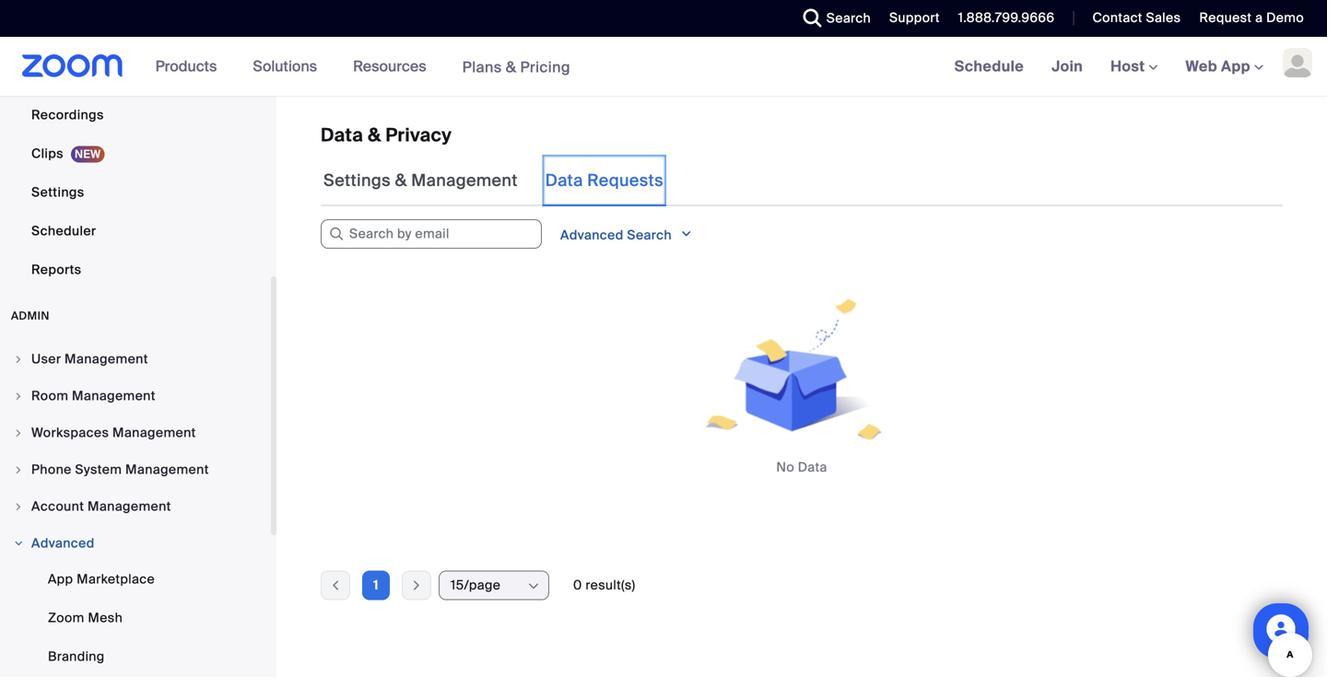 Task type: locate. For each thing, give the bounding box(es) containing it.
1 vertical spatial &
[[368, 124, 381, 147]]

app inside meetings navigation
[[1221, 57, 1251, 76]]

0 result(s)
[[573, 577, 636, 594]]

management inside 'menu item'
[[72, 388, 156, 405]]

solutions
[[253, 57, 317, 76]]

advanced menu
[[0, 561, 271, 677]]

app marketplace
[[48, 571, 155, 588]]

right image for user management
[[13, 354, 24, 365]]

2 horizontal spatial &
[[506, 57, 516, 77]]

settings inside settings & management tab
[[324, 170, 391, 191]]

1 vertical spatial data
[[545, 170, 583, 191]]

branding link
[[0, 639, 271, 676]]

0 horizontal spatial &
[[368, 124, 381, 147]]

right image for phone
[[13, 465, 24, 476]]

right image for workspaces
[[13, 428, 24, 439]]

2 right image from the top
[[13, 428, 24, 439]]

advanced inside dropdown button
[[560, 227, 624, 244]]

contact sales link
[[1079, 0, 1186, 37], [1093, 9, 1181, 26]]

settings down data & privacy
[[324, 170, 391, 191]]

profile picture image
[[1283, 48, 1313, 77]]

meetings navigation
[[941, 37, 1327, 97]]

search
[[827, 10, 871, 27], [627, 227, 672, 244]]

plans & pricing
[[462, 57, 570, 77]]

next page image
[[403, 577, 430, 594]]

down image
[[680, 225, 693, 243]]

schedule
[[955, 57, 1024, 76]]

& down data & privacy
[[395, 170, 407, 191]]

banner
[[0, 37, 1327, 97]]

0 vertical spatial data
[[321, 124, 363, 147]]

management up search by email text box
[[411, 170, 518, 191]]

workspaces
[[31, 424, 109, 442]]

solutions button
[[253, 37, 325, 96]]

advanced search
[[560, 227, 675, 244]]

0 vertical spatial advanced
[[560, 227, 624, 244]]

settings & management
[[324, 170, 518, 191]]

right image inside the account management menu item
[[13, 501, 24, 512]]

zoom
[[48, 610, 85, 627]]

right image left 'user'
[[13, 354, 24, 365]]

workspaces management
[[31, 424, 196, 442]]

web app button
[[1186, 57, 1264, 76]]

1 vertical spatial advanced
[[31, 535, 95, 552]]

0 horizontal spatial data
[[321, 124, 363, 147]]

data inside tab
[[545, 170, 583, 191]]

right image left account
[[13, 501, 24, 512]]

zoom mesh
[[48, 610, 123, 627]]

1 horizontal spatial settings
[[324, 170, 391, 191]]

room
[[31, 388, 69, 405]]

management for account management
[[88, 498, 171, 515]]

side navigation navigation
[[0, 0, 277, 677]]

3 right image from the top
[[13, 465, 24, 476]]

request a demo link
[[1186, 0, 1327, 37], [1200, 9, 1304, 26]]

admin menu menu
[[0, 342, 271, 677]]

web app
[[1186, 57, 1251, 76]]

advanced down "data requests" tab
[[560, 227, 624, 244]]

& left the privacy
[[368, 124, 381, 147]]

right image inside the advanced menu item
[[13, 538, 24, 549]]

1 horizontal spatial advanced
[[560, 227, 624, 244]]

data left requests
[[545, 170, 583, 191]]

0 vertical spatial search
[[827, 10, 871, 27]]

& right plans
[[506, 57, 516, 77]]

advanced menu item
[[0, 526, 271, 561]]

settings link
[[0, 174, 271, 211]]

management up workspaces management
[[72, 388, 156, 405]]

& inside tab
[[395, 170, 407, 191]]

1
[[373, 577, 379, 594]]

management down workspaces management menu item
[[125, 461, 209, 478]]

contact sales
[[1093, 9, 1181, 26]]

clips
[[31, 145, 64, 162]]

1 horizontal spatial &
[[395, 170, 407, 191]]

advanced for advanced
[[31, 535, 95, 552]]

right image for account management
[[13, 501, 24, 512]]

room management menu item
[[0, 379, 271, 414]]

2 right image from the top
[[13, 501, 24, 512]]

1 right image from the top
[[13, 354, 24, 365]]

tabs of privacy page tab list
[[321, 155, 666, 206]]

search left down image on the right top of the page
[[627, 227, 672, 244]]

0 horizontal spatial advanced
[[31, 535, 95, 552]]

request
[[1200, 9, 1252, 26]]

search inside dropdown button
[[627, 227, 672, 244]]

1 right image from the top
[[13, 391, 24, 402]]

1 horizontal spatial data
[[545, 170, 583, 191]]

account
[[31, 498, 84, 515]]

resources
[[353, 57, 426, 76]]

right image inside workspaces management menu item
[[13, 428, 24, 439]]

2 vertical spatial data
[[798, 459, 827, 476]]

settings up the scheduler
[[31, 184, 84, 201]]

right image inside 'user management' "menu item"
[[13, 354, 24, 365]]

& inside the product information navigation
[[506, 57, 516, 77]]

join
[[1052, 57, 1083, 76]]

1 vertical spatial right image
[[13, 501, 24, 512]]

& for management
[[395, 170, 407, 191]]

user
[[31, 351, 61, 368]]

&
[[506, 57, 516, 77], [368, 124, 381, 147], [395, 170, 407, 191]]

management
[[411, 170, 518, 191], [65, 351, 148, 368], [72, 388, 156, 405], [112, 424, 196, 442], [125, 461, 209, 478], [88, 498, 171, 515]]

right image
[[13, 391, 24, 402], [13, 428, 24, 439], [13, 465, 24, 476], [13, 538, 24, 549]]

0 horizontal spatial app
[[48, 571, 73, 588]]

data
[[321, 124, 363, 147], [545, 170, 583, 191], [798, 459, 827, 476]]

management inside "menu item"
[[65, 351, 148, 368]]

15/page
[[451, 577, 501, 594]]

banner containing products
[[0, 37, 1327, 97]]

product information navigation
[[142, 37, 584, 97]]

zoom mesh link
[[0, 600, 271, 637]]

0 vertical spatial &
[[506, 57, 516, 77]]

1 vertical spatial app
[[48, 571, 73, 588]]

recordings link
[[0, 97, 271, 134]]

management down room management 'menu item'
[[112, 424, 196, 442]]

app right 'web'
[[1221, 57, 1251, 76]]

data right no
[[798, 459, 827, 476]]

a
[[1256, 9, 1263, 26]]

0 vertical spatial app
[[1221, 57, 1251, 76]]

1.888.799.9666 button
[[945, 0, 1059, 37], [958, 9, 1055, 26]]

plans & pricing link
[[462, 57, 570, 77], [462, 57, 570, 77]]

management inside tab
[[411, 170, 518, 191]]

right image inside phone system management menu item
[[13, 465, 24, 476]]

app marketplace link
[[0, 561, 271, 598]]

1 horizontal spatial search
[[827, 10, 871, 27]]

4 right image from the top
[[13, 538, 24, 549]]

app
[[1221, 57, 1251, 76], [48, 571, 73, 588]]

management for user management
[[65, 351, 148, 368]]

0 horizontal spatial search
[[627, 227, 672, 244]]

products
[[155, 57, 217, 76]]

1.888.799.9666
[[958, 9, 1055, 26]]

phone system management
[[31, 461, 209, 478]]

admin
[[11, 309, 50, 323]]

2 vertical spatial &
[[395, 170, 407, 191]]

0 horizontal spatial settings
[[31, 184, 84, 201]]

2 horizontal spatial data
[[798, 459, 827, 476]]

settings
[[324, 170, 391, 191], [31, 184, 84, 201]]

support link
[[876, 0, 945, 37], [890, 9, 940, 26]]

plans
[[462, 57, 502, 77]]

management up room management at the bottom left of page
[[65, 351, 148, 368]]

data down the product information navigation
[[321, 124, 363, 147]]

1 horizontal spatial app
[[1221, 57, 1251, 76]]

0 vertical spatial right image
[[13, 354, 24, 365]]

app up zoom
[[48, 571, 73, 588]]

management inside menu item
[[125, 461, 209, 478]]

advanced down account
[[31, 535, 95, 552]]

1 vertical spatial search
[[627, 227, 672, 244]]

advanced inside menu item
[[31, 535, 95, 552]]

join link
[[1038, 37, 1097, 96]]

settings inside settings link
[[31, 184, 84, 201]]

settings & management tab
[[321, 155, 521, 206]]

advanced
[[560, 227, 624, 244], [31, 535, 95, 552]]

phone
[[31, 461, 72, 478]]

data & privacy
[[321, 124, 452, 147]]

management down phone system management menu item
[[88, 498, 171, 515]]

system
[[75, 461, 122, 478]]

right image inside room management 'menu item'
[[13, 391, 24, 402]]

search left support
[[827, 10, 871, 27]]

right image
[[13, 354, 24, 365], [13, 501, 24, 512]]

management for room management
[[72, 388, 156, 405]]

& for privacy
[[368, 124, 381, 147]]

data requests
[[545, 170, 664, 191]]



Task type: vqa. For each thing, say whether or not it's contained in the screenshot.
learning
no



Task type: describe. For each thing, give the bounding box(es) containing it.
no
[[776, 459, 795, 476]]

scheduler
[[31, 223, 96, 240]]

search button
[[790, 0, 876, 37]]

reports
[[31, 261, 82, 278]]

previous page image
[[322, 577, 349, 594]]

support
[[890, 9, 940, 26]]

data for data & privacy
[[321, 124, 363, 147]]

zoom logo image
[[22, 54, 123, 77]]

user management
[[31, 351, 148, 368]]

contact
[[1093, 9, 1143, 26]]

settings for settings
[[31, 184, 84, 201]]

sales
[[1146, 9, 1181, 26]]

account management menu item
[[0, 489, 271, 524]]

settings for settings & management
[[324, 170, 391, 191]]

15/page button
[[451, 572, 525, 600]]

result(s)
[[586, 577, 636, 594]]

requests
[[587, 170, 664, 191]]

pricing
[[520, 57, 570, 77]]

host button
[[1111, 57, 1158, 76]]

products button
[[155, 37, 225, 96]]

scheduler link
[[0, 213, 271, 250]]

app inside the advanced menu
[[48, 571, 73, 588]]

personal menu menu
[[0, 0, 271, 290]]

resources button
[[353, 37, 435, 96]]

phone system management menu item
[[0, 453, 271, 488]]

no data
[[776, 459, 827, 476]]

clips link
[[0, 135, 271, 172]]

1 button
[[362, 571, 390, 601]]

branding
[[48, 648, 105, 665]]

show options image
[[526, 579, 541, 594]]

marketplace
[[77, 571, 155, 588]]

data requests tab
[[543, 155, 666, 206]]

management for workspaces management
[[112, 424, 196, 442]]

schedule link
[[941, 37, 1038, 96]]

request a demo
[[1200, 9, 1304, 26]]

1.888.799.9666 button up schedule
[[945, 0, 1059, 37]]

host
[[1111, 57, 1149, 76]]

account management
[[31, 498, 171, 515]]

room management
[[31, 388, 156, 405]]

Search by email text field
[[321, 219, 542, 249]]

advanced for advanced search
[[560, 227, 624, 244]]

web
[[1186, 57, 1218, 76]]

right image for room
[[13, 391, 24, 402]]

& for pricing
[[506, 57, 516, 77]]

demo
[[1267, 9, 1304, 26]]

data for data requests
[[545, 170, 583, 191]]

search inside button
[[827, 10, 871, 27]]

0
[[573, 577, 582, 594]]

1.888.799.9666 button up 'schedule' link
[[958, 9, 1055, 26]]

privacy
[[386, 124, 452, 147]]

recordings
[[31, 106, 104, 124]]

user management menu item
[[0, 342, 271, 377]]

reports link
[[0, 252, 271, 289]]

workspaces management menu item
[[0, 416, 271, 451]]

mesh
[[88, 610, 123, 627]]

advanced search button
[[546, 219, 708, 250]]



